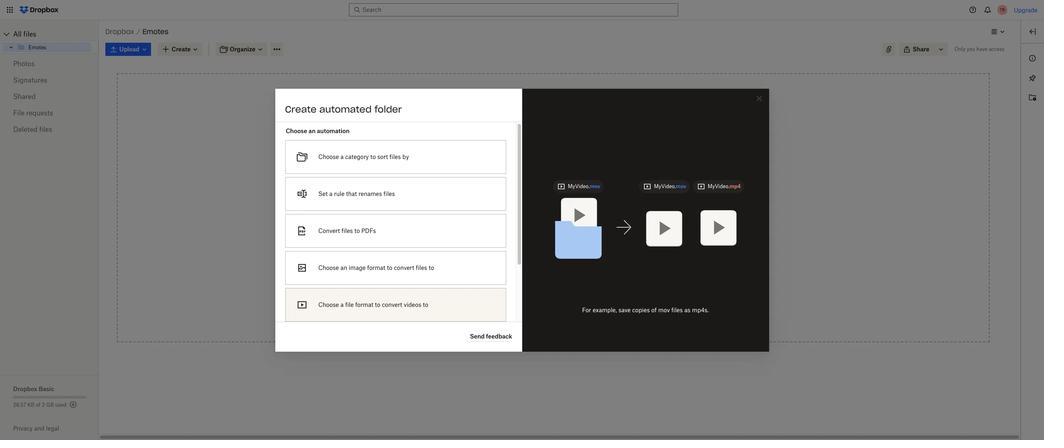 Task type: vqa. For each thing, say whether or not it's contained in the screenshot.
second the MyVideo. from right
yes



Task type: describe. For each thing, give the bounding box(es) containing it.
2
[[42, 403, 45, 409]]

the
[[537, 164, 545, 171]]

as
[[684, 307, 690, 314]]

share and manage
[[503, 296, 556, 303]]

choose for choose an image format to convert files to
[[318, 264, 339, 271]]

dropbox for dropbox / emotes
[[105, 28, 134, 36]]

deleted
[[13, 126, 37, 134]]

1 myvideo. from the left
[[568, 184, 590, 190]]

by
[[402, 153, 409, 160]]

google
[[538, 249, 558, 256]]

choose for choose a file format to convert videos to
[[318, 301, 339, 308]]

file
[[13, 109, 25, 117]]

files left 'by'
[[390, 153, 401, 160]]

content
[[568, 205, 590, 212]]

send
[[470, 333, 485, 340]]

files left as
[[672, 307, 683, 314]]

emotes inside all files tree
[[28, 44, 46, 50]]

set a rule that renames files
[[318, 190, 395, 197]]

an for automation
[[309, 127, 316, 134]]

files up videos
[[416, 264, 427, 271]]

global header element
[[0, 0, 1044, 20]]

requests
[[26, 109, 53, 117]]

your
[[568, 226, 580, 233]]

desktop
[[582, 226, 604, 233]]

only
[[955, 46, 966, 52]]

send feedback button
[[470, 332, 512, 342]]

upgrade link
[[1014, 6, 1038, 13]]

28.57 kb of 2 gb used
[[13, 403, 66, 409]]

to inside 'drop files here to upload, or use the 'upload' button'
[[561, 155, 566, 162]]

all files
[[13, 30, 36, 38]]

convert files to pdfs
[[318, 227, 376, 234]]

upload,
[[568, 155, 589, 162]]

file
[[345, 301, 354, 308]]

send feedback
[[470, 333, 512, 340]]

'upload'
[[547, 164, 569, 171]]

signatures link
[[13, 72, 86, 88]]

image
[[349, 264, 366, 271]]

choose an automation
[[286, 127, 349, 134]]

automation
[[317, 127, 349, 134]]

upgrade
[[1014, 6, 1038, 13]]

access this folder from your desktop
[[503, 226, 604, 233]]

create automated folder dialog
[[275, 89, 769, 399]]

mp4
[[730, 184, 741, 190]]

files inside 'drop files here to upload, or use the 'upload' button'
[[533, 155, 545, 162]]

an for image
[[341, 264, 347, 271]]

and for legal
[[34, 426, 44, 433]]

privacy
[[13, 426, 33, 433]]

2 myvideo. from the left
[[654, 184, 676, 190]]

more
[[517, 205, 532, 212]]

/
[[137, 28, 140, 35]]

files right renames
[[384, 190, 395, 197]]

files inside button
[[528, 272, 539, 279]]

more ways to add content
[[517, 205, 590, 212]]

1 myvideo. mov from the left
[[568, 184, 600, 190]]

photos
[[13, 60, 35, 68]]

dropbox link
[[105, 26, 134, 37]]

emotes link
[[17, 42, 91, 52]]

button
[[570, 164, 588, 171]]

have
[[977, 46, 988, 52]]

photos link
[[13, 56, 86, 72]]

basic
[[39, 386, 54, 393]]

here
[[547, 155, 559, 162]]

category
[[345, 153, 369, 160]]

file requests link
[[13, 105, 86, 121]]

save
[[619, 307, 631, 314]]

request files button
[[485, 268, 622, 284]]

that
[[346, 190, 357, 197]]

used
[[55, 403, 66, 409]]

manage
[[533, 296, 556, 303]]

dropbox / emotes
[[105, 28, 168, 36]]

ways
[[533, 205, 547, 212]]

rule
[[334, 190, 345, 197]]

add
[[556, 205, 566, 212]]

choose for choose a category to sort files by
[[318, 153, 339, 160]]

to inside the more ways to add content element
[[549, 205, 554, 212]]

1 vertical spatial from
[[524, 249, 537, 256]]

kb
[[27, 403, 35, 409]]

convert for files
[[394, 264, 414, 271]]

drive
[[560, 249, 574, 256]]

request files
[[503, 272, 539, 279]]

use
[[525, 164, 535, 171]]



Task type: locate. For each thing, give the bounding box(es) containing it.
0 vertical spatial a
[[341, 153, 344, 160]]

from left your
[[554, 226, 567, 233]]

0 vertical spatial and
[[521, 296, 532, 303]]

0 horizontal spatial mov
[[590, 184, 600, 190]]

files inside tree
[[23, 30, 36, 38]]

format for image
[[367, 264, 385, 271]]

files
[[23, 30, 36, 38], [39, 126, 52, 134], [390, 153, 401, 160], [533, 155, 545, 162], [384, 190, 395, 197], [342, 227, 353, 234], [416, 264, 427, 271], [528, 272, 539, 279], [672, 307, 683, 314]]

automated
[[319, 104, 372, 115]]

2 horizontal spatial mov
[[676, 184, 686, 190]]

dropbox basic
[[13, 386, 54, 393]]

access
[[503, 226, 523, 233]]

1 vertical spatial a
[[329, 190, 332, 197]]

convert
[[318, 227, 340, 234]]

of left 2
[[36, 403, 40, 409]]

an left image
[[341, 264, 347, 271]]

drop files here to upload, or use the 'upload' button
[[518, 155, 589, 171]]

0 vertical spatial of
[[651, 307, 657, 314]]

1 vertical spatial dropbox
[[13, 386, 37, 393]]

1 horizontal spatial mov
[[658, 307, 670, 314]]

dropbox for dropbox basic
[[13, 386, 37, 393]]

privacy and legal link
[[13, 426, 99, 433]]

share for share and manage
[[503, 296, 520, 303]]

0 vertical spatial folder
[[374, 104, 402, 115]]

choose an image format to convert files to
[[318, 264, 434, 271]]

gb
[[46, 403, 54, 409]]

choose a category to sort files by
[[318, 153, 409, 160]]

and left 'legal'
[[34, 426, 44, 433]]

1 horizontal spatial of
[[651, 307, 657, 314]]

1 vertical spatial of
[[36, 403, 40, 409]]

0 vertical spatial emotes
[[142, 28, 168, 36]]

from
[[554, 226, 567, 233], [524, 249, 537, 256]]

share left only
[[913, 46, 929, 53]]

sort
[[377, 153, 388, 160]]

a for file
[[341, 301, 344, 308]]

1 vertical spatial an
[[341, 264, 347, 271]]

1 vertical spatial format
[[355, 301, 373, 308]]

myvideo.
[[568, 184, 590, 190], [654, 184, 676, 190], [708, 184, 730, 190]]

3 myvideo. from the left
[[708, 184, 730, 190]]

0 vertical spatial format
[[367, 264, 385, 271]]

folder inside create automated folder dialog
[[374, 104, 402, 115]]

format for file
[[355, 301, 373, 308]]

choose left image
[[318, 264, 339, 271]]

1 horizontal spatial dropbox
[[105, 28, 134, 36]]

0 vertical spatial convert
[[394, 264, 414, 271]]

emotes
[[142, 28, 168, 36], [28, 44, 46, 50]]

shared link
[[13, 88, 86, 105]]

create automated folder
[[285, 104, 402, 115]]

files right request
[[528, 272, 539, 279]]

set
[[318, 190, 328, 197]]

drop
[[518, 155, 532, 162]]

convert
[[394, 264, 414, 271], [382, 301, 402, 308]]

open details pane image
[[1028, 27, 1038, 37]]

0 horizontal spatial myvideo.
[[568, 184, 590, 190]]

get more space image
[[68, 400, 78, 410]]

1 horizontal spatial myvideo.
[[654, 184, 676, 190]]

0 vertical spatial an
[[309, 127, 316, 134]]

1 horizontal spatial folder
[[537, 226, 552, 233]]

2 horizontal spatial myvideo.
[[708, 184, 730, 190]]

choose down automation
[[318, 153, 339, 160]]

shared
[[13, 93, 36, 101]]

0 horizontal spatial myvideo. mov
[[568, 184, 600, 190]]

1 horizontal spatial share
[[913, 46, 929, 53]]

files right convert
[[342, 227, 353, 234]]

share inside the more ways to add content element
[[503, 296, 520, 303]]

choose
[[286, 127, 307, 134], [318, 153, 339, 160], [318, 264, 339, 271], [318, 301, 339, 308]]

example,
[[593, 307, 617, 314]]

0 vertical spatial share
[[913, 46, 929, 53]]

pdfs
[[361, 227, 376, 234]]

a left file
[[341, 301, 344, 308]]

a for category
[[341, 153, 344, 160]]

0 horizontal spatial and
[[34, 426, 44, 433]]

of right copies
[[651, 307, 657, 314]]

open information panel image
[[1028, 54, 1038, 63]]

open pinned items image
[[1028, 73, 1038, 83]]

a for rule
[[329, 190, 332, 197]]

open activity image
[[1028, 93, 1038, 103]]

share button
[[899, 43, 934, 56]]

format right image
[[367, 264, 385, 271]]

0 vertical spatial from
[[554, 226, 567, 233]]

for example, save copies of mov files as mp4s.
[[582, 307, 709, 314]]

emotes down all files
[[28, 44, 46, 50]]

mp4s.
[[692, 307, 709, 314]]

1 horizontal spatial emotes
[[142, 28, 168, 36]]

all
[[13, 30, 22, 38]]

of inside create automated folder dialog
[[651, 307, 657, 314]]

renames
[[359, 190, 382, 197]]

dropbox
[[105, 28, 134, 36], [13, 386, 37, 393]]

0 horizontal spatial dropbox
[[13, 386, 37, 393]]

folder
[[374, 104, 402, 115], [537, 226, 552, 233]]

choose down create
[[286, 127, 307, 134]]

share for share
[[913, 46, 929, 53]]

files up the
[[533, 155, 545, 162]]

28.57
[[13, 403, 26, 409]]

format right file
[[355, 301, 373, 308]]

1 horizontal spatial an
[[341, 264, 347, 271]]

files right all
[[23, 30, 36, 38]]

1 horizontal spatial and
[[521, 296, 532, 303]]

dropbox left "/"
[[105, 28, 134, 36]]

deleted files
[[13, 126, 52, 134]]

0 horizontal spatial emotes
[[28, 44, 46, 50]]

choose for choose an automation
[[286, 127, 307, 134]]

of
[[651, 307, 657, 314], [36, 403, 40, 409]]

a right set
[[329, 190, 332, 197]]

and left 'manage'
[[521, 296, 532, 303]]

choose left file
[[318, 301, 339, 308]]

feedback
[[486, 333, 512, 340]]

privacy and legal
[[13, 426, 59, 433]]

dropbox logo - go to the homepage image
[[16, 3, 61, 16]]

1 vertical spatial convert
[[382, 301, 402, 308]]

folder for this
[[537, 226, 552, 233]]

a
[[341, 153, 344, 160], [329, 190, 332, 197], [341, 301, 344, 308]]

0 horizontal spatial folder
[[374, 104, 402, 115]]

videos
[[404, 301, 421, 308]]

convert up videos
[[394, 264, 414, 271]]

0 horizontal spatial share
[[503, 296, 520, 303]]

folder for automated
[[374, 104, 402, 115]]

and for manage
[[521, 296, 532, 303]]

0 vertical spatial dropbox
[[105, 28, 134, 36]]

1 horizontal spatial myvideo. mov
[[654, 184, 686, 190]]

1 vertical spatial and
[[34, 426, 44, 433]]

all files link
[[13, 28, 99, 41]]

format
[[367, 264, 385, 271], [355, 301, 373, 308]]

2 vertical spatial a
[[341, 301, 344, 308]]

folder inside the more ways to add content element
[[537, 226, 552, 233]]

emotes right "/"
[[142, 28, 168, 36]]

or
[[518, 164, 524, 171]]

share and manage button
[[485, 291, 622, 307]]

choose a file format to convert videos to
[[318, 301, 428, 308]]

all files tree
[[1, 28, 99, 54]]

you
[[967, 46, 975, 52]]

an left automation
[[309, 127, 316, 134]]

from right import
[[524, 249, 537, 256]]

2 myvideo. mov from the left
[[654, 184, 686, 190]]

import
[[503, 249, 522, 256]]

for
[[582, 307, 591, 314]]

0 horizontal spatial of
[[36, 403, 40, 409]]

a left category
[[341, 153, 344, 160]]

request
[[503, 272, 526, 279]]

and
[[521, 296, 532, 303], [34, 426, 44, 433]]

and inside button
[[521, 296, 532, 303]]

1 vertical spatial folder
[[537, 226, 552, 233]]

convert for videos
[[382, 301, 402, 308]]

file requests
[[13, 109, 53, 117]]

create
[[285, 104, 317, 115]]

access
[[989, 46, 1005, 52]]

dropbox up 28.57
[[13, 386, 37, 393]]

1 vertical spatial emotes
[[28, 44, 46, 50]]

signatures
[[13, 76, 47, 84]]

1 horizontal spatial from
[[554, 226, 567, 233]]

to
[[370, 153, 376, 160], [561, 155, 566, 162], [549, 205, 554, 212], [354, 227, 360, 234], [387, 264, 392, 271], [429, 264, 434, 271], [375, 301, 380, 308], [423, 301, 428, 308]]

0 horizontal spatial from
[[524, 249, 537, 256]]

only you have access
[[955, 46, 1005, 52]]

more ways to add content element
[[483, 205, 623, 316]]

this
[[525, 226, 535, 233]]

myvideo. mp4
[[708, 184, 741, 190]]

files down file requests link
[[39, 126, 52, 134]]

1 vertical spatial share
[[503, 296, 520, 303]]

share down request
[[503, 296, 520, 303]]

0 horizontal spatial an
[[309, 127, 316, 134]]

import from google drive
[[503, 249, 574, 256]]

convert left videos
[[382, 301, 402, 308]]

copies
[[632, 307, 650, 314]]

legal
[[46, 426, 59, 433]]

deleted files link
[[13, 121, 86, 138]]



